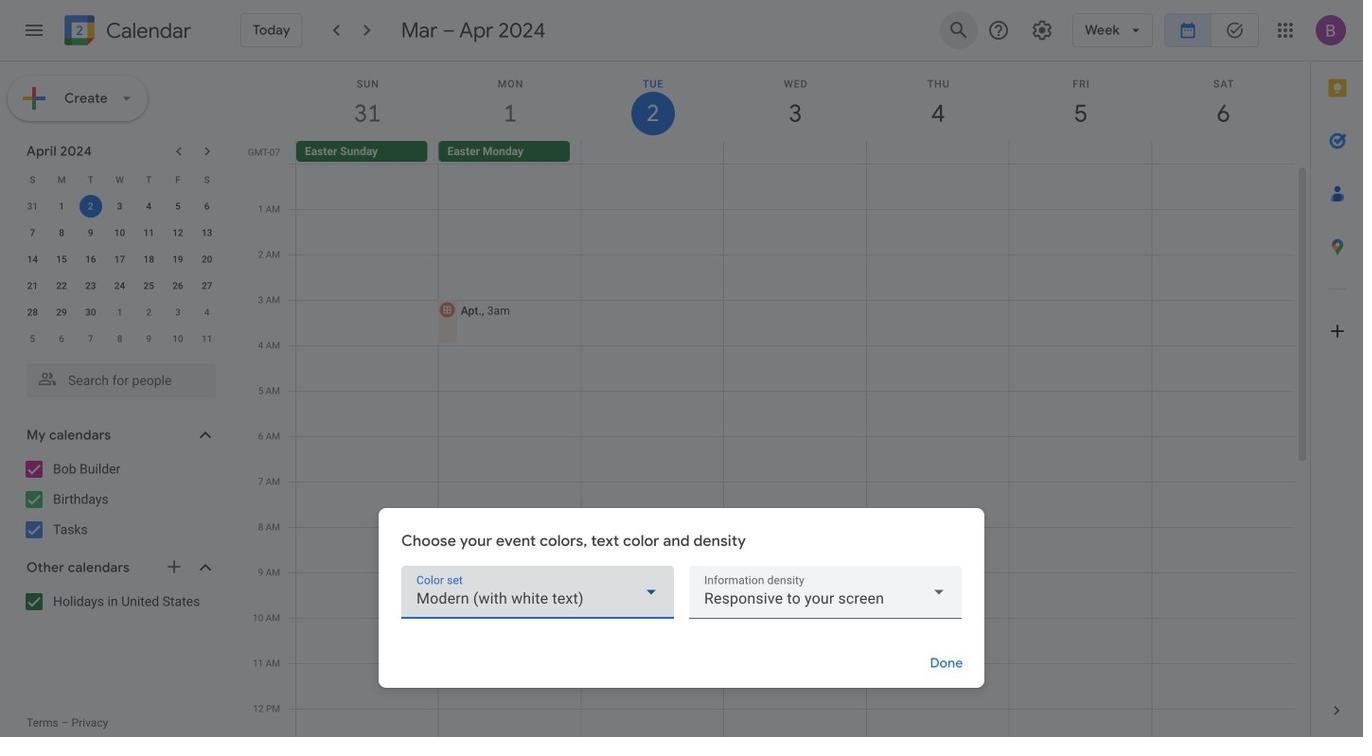 Task type: vqa. For each thing, say whether or not it's contained in the screenshot.
column header within the March 2024 Grid
no



Task type: locate. For each thing, give the bounding box(es) containing it.
grid
[[242, 62, 1310, 738]]

heading
[[102, 19, 191, 42]]

1 element
[[50, 195, 73, 218]]

19 element
[[167, 248, 189, 271]]

may 5 element
[[21, 328, 44, 350]]

27 element
[[196, 275, 218, 297]]

may 8 element
[[108, 328, 131, 350]]

20 element
[[196, 248, 218, 271]]

30 element
[[79, 301, 102, 324]]

6 element
[[196, 195, 218, 218]]

cell
[[581, 141, 724, 164], [724, 141, 867, 164], [867, 141, 1009, 164], [1009, 141, 1152, 164], [1152, 141, 1294, 164], [296, 164, 439, 738], [437, 164, 582, 738], [582, 164, 724, 738], [724, 164, 867, 738], [867, 164, 1010, 738], [1010, 164, 1152, 738], [1152, 164, 1295, 738], [76, 193, 105, 220]]

28 element
[[21, 301, 44, 324]]

23 element
[[79, 275, 102, 297]]

row
[[288, 141, 1310, 164], [288, 164, 1295, 738], [18, 167, 222, 193], [18, 193, 222, 220], [18, 220, 222, 246], [18, 246, 222, 273], [18, 273, 222, 299], [18, 299, 222, 326], [18, 326, 222, 352]]

None field
[[401, 566, 674, 619], [689, 566, 962, 619], [401, 566, 674, 619], [689, 566, 962, 619]]

17 element
[[108, 248, 131, 271]]

may 11 element
[[196, 328, 218, 350]]

may 7 element
[[79, 328, 102, 350]]

7 element
[[21, 222, 44, 244]]

tab list
[[1311, 62, 1363, 685]]

calendar element
[[61, 11, 191, 53]]

None search field
[[0, 356, 235, 398]]

row group
[[18, 193, 222, 352]]

dialog
[[379, 508, 985, 688]]

may 10 element
[[167, 328, 189, 350]]

9 element
[[79, 222, 102, 244]]



Task type: describe. For each thing, give the bounding box(es) containing it.
may 9 element
[[137, 328, 160, 350]]

5 element
[[167, 195, 189, 218]]

march 31 element
[[21, 195, 44, 218]]

25 element
[[137, 275, 160, 297]]

2, today element
[[79, 195, 102, 218]]

13 element
[[196, 222, 218, 244]]

22 element
[[50, 275, 73, 297]]

29 element
[[50, 301, 73, 324]]

april 2024 grid
[[18, 167, 222, 352]]

26 element
[[167, 275, 189, 297]]

18 element
[[137, 248, 160, 271]]

main drawer image
[[23, 19, 45, 42]]

cell inside the april 2024 grid
[[76, 193, 105, 220]]

12 element
[[167, 222, 189, 244]]

support image
[[988, 19, 1010, 42]]

3 element
[[108, 195, 131, 218]]

15 element
[[50, 248, 73, 271]]

may 2 element
[[137, 301, 160, 324]]

heading inside calendar element
[[102, 19, 191, 42]]

may 1 element
[[108, 301, 131, 324]]

14 element
[[21, 248, 44, 271]]

may 4 element
[[196, 301, 218, 324]]

11 element
[[137, 222, 160, 244]]

21 element
[[21, 275, 44, 297]]

16 element
[[79, 248, 102, 271]]

may 3 element
[[167, 301, 189, 324]]

my calendars list
[[4, 454, 235, 545]]

may 6 element
[[50, 328, 73, 350]]

24 element
[[108, 275, 131, 297]]

8 element
[[50, 222, 73, 244]]

4 element
[[137, 195, 160, 218]]

10 element
[[108, 222, 131, 244]]



